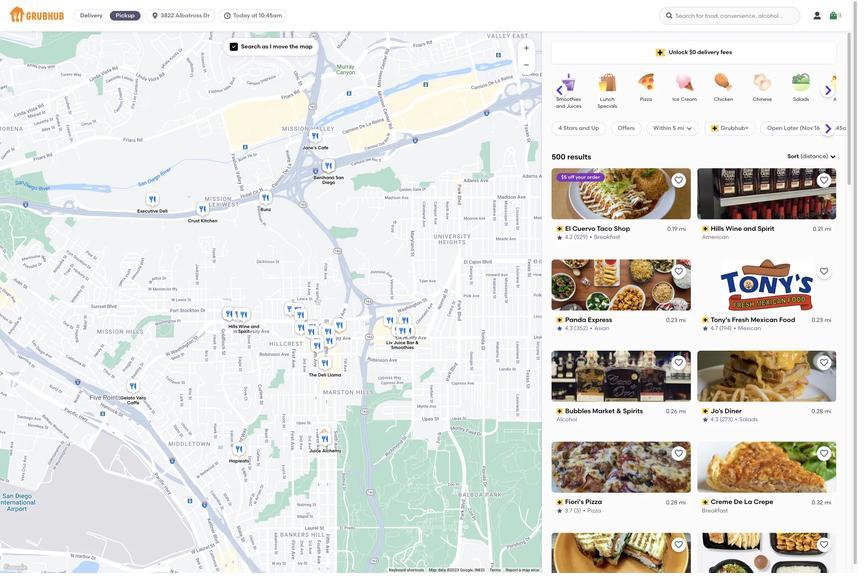 Task type: describe. For each thing, give the bounding box(es) containing it.
results
[[568, 152, 592, 162]]

save this restaurant image for bubbles market & spirits logo
[[674, 358, 684, 368]]

taco
[[597, 225, 613, 233]]

bunz
[[261, 208, 271, 213]]

3822 albatross dr
[[161, 12, 210, 19]]

roots bowls image
[[390, 323, 407, 341]]

executive deli image
[[145, 192, 161, 209]]

minus icon image
[[523, 61, 531, 69]]

gelato
[[120, 396, 135, 402]]

subscription pass image for fiori's pizza
[[557, 500, 564, 506]]

save this restaurant button for fiori's pizza
[[672, 447, 687, 462]]

0 horizontal spatial juice
[[309, 449, 321, 454]]

0 vertical spatial pizza
[[641, 97, 653, 102]]

4.7
[[711, 325, 719, 332]]

creme de la crepe image
[[293, 320, 310, 338]]

4.7 (194)
[[711, 325, 733, 332]]

error
[[531, 569, 540, 573]]

juice alchemy image
[[317, 432, 333, 449]]

svg image inside 3822 albatross dr button
[[151, 12, 159, 20]]

subscription pass image for jo's diner
[[703, 409, 710, 415]]

10:45am
[[259, 12, 282, 19]]

0.23 mi for panda express
[[667, 317, 687, 324]]

star icon image for panda express
[[557, 326, 563, 332]]

star icon image for tony's fresh mexican food
[[703, 326, 709, 332]]

500 results
[[552, 152, 592, 162]]

creme de la crepe logo image
[[698, 442, 837, 494]]

0.19 mi
[[668, 226, 687, 233]]

4.3 for panda express
[[565, 325, 573, 332]]

kitchen
[[201, 219, 218, 224]]

rainbow flowers image
[[382, 313, 399, 331]]

benihana
[[314, 175, 335, 181]]

save this restaurant button for panda express
[[672, 265, 687, 279]]

save this restaurant button for tony's fresh mexican food
[[818, 265, 832, 279]]

4.3 for jo's diner
[[711, 417, 719, 424]]

subscription pass image for el cuervo taco shop
[[557, 226, 564, 232]]

caffe
[[127, 401, 139, 406]]

later
[[785, 125, 799, 132]]

$5
[[562, 175, 567, 180]]

0.28 mi for fiori's pizza
[[667, 500, 687, 507]]

the
[[309, 373, 317, 378]]

3822
[[161, 12, 174, 19]]

smoothies inside liv juice bar & smoothies
[[391, 346, 414, 351]]

0.21 mi
[[814, 226, 832, 233]]

fiori's
[[566, 499, 584, 507]]

0 vertical spatial wine
[[726, 225, 743, 233]]

american
[[703, 234, 730, 241]]

jo's diner image
[[221, 306, 238, 324]]

save this restaurant image for panda express
[[674, 267, 684, 277]]

as
[[262, 43, 269, 50]]

(nov
[[801, 125, 814, 132]]

1 vertical spatial mexican
[[739, 325, 762, 332]]

open
[[768, 125, 783, 132]]

albatross
[[176, 12, 202, 19]]

0.28 for pizza
[[667, 500, 678, 507]]

keyboard shortcuts
[[389, 569, 424, 573]]

delivery button
[[74, 9, 108, 22]]

uncle biff's killer cookies image
[[332, 318, 348, 335]]

the deli llama
[[309, 373, 342, 378]]

chinese image
[[749, 74, 777, 91]]

ice
[[673, 97, 680, 102]]

express
[[588, 316, 613, 324]]

offers
[[618, 125, 635, 132]]

cream
[[681, 97, 698, 102]]

• salads
[[736, 417, 759, 424]]

svg image inside the 3 button
[[829, 11, 839, 21]]

©2023
[[447, 569, 460, 573]]

7 eleven image
[[316, 426, 333, 443]]

bubbles market & spirits
[[566, 408, 644, 415]]

crust kitchen image
[[195, 201, 211, 219]]

spirit inside hills wine and spirit
[[238, 329, 250, 335]]

a
[[519, 569, 521, 573]]

save this restaurant button for bubbles market & spirits
[[672, 356, 687, 370]]

cuervo
[[573, 225, 596, 233]]

4.3 (273)
[[711, 417, 734, 424]]

save this restaurant image for creme de la crepe logo
[[820, 450, 830, 459]]

• for diner
[[736, 417, 738, 424]]

save this restaurant button for creme de la crepe
[[818, 447, 832, 462]]

subscription pass image for creme de la crepe
[[703, 500, 710, 506]]

panda
[[566, 316, 587, 324]]

el cuervo taco shop
[[566, 225, 631, 233]]

panda express image
[[290, 302, 306, 320]]

subscription pass image for bubbles market & spirits
[[557, 409, 564, 415]]

(273)
[[720, 417, 734, 424]]

none field containing sort
[[788, 153, 837, 161]]

grubhub+
[[721, 125, 749, 132]]

bubbles market & spirits logo image
[[552, 351, 691, 402]]

asian image
[[827, 74, 855, 91]]

• for express
[[591, 325, 593, 332]]

fiori's pizza image
[[221, 306, 237, 324]]

fiori's pizza logo image
[[552, 442, 691, 494]]

map region
[[0, 6, 555, 574]]

main navigation navigation
[[0, 0, 853, 32]]

fresh
[[733, 316, 750, 324]]

sort ( distance )
[[788, 153, 829, 160]]

market
[[593, 408, 615, 415]]

save this restaurant image for bread & cie bakery cafe logo
[[674, 541, 684, 551]]

1 horizontal spatial &
[[617, 408, 622, 415]]

svg image right 5
[[687, 125, 693, 132]]

search as i move the map
[[241, 43, 313, 50]]

tony's fresh mexican food image
[[231, 307, 247, 325]]

keyboard shortcuts button
[[389, 568, 424, 574]]

0 vertical spatial asian
[[834, 97, 847, 102]]

keyboard
[[389, 569, 406, 573]]

1 horizontal spatial at
[[822, 125, 828, 132]]

subscription pass image for panda express
[[557, 318, 564, 323]]

tony's fresh mexican food logo image
[[721, 260, 813, 311]]

creme de la crepe
[[711, 499, 774, 507]]

pickup button
[[108, 9, 142, 22]]

pizza image
[[633, 74, 661, 91]]

chocolat hillcrest image
[[317, 323, 333, 341]]

luna grill- hillcrest image
[[305, 320, 321, 337]]

papi's cantina image
[[321, 324, 337, 342]]

chicken
[[715, 97, 734, 102]]

pizza for • pizza
[[588, 508, 602, 515]]

juice inside liv juice bar & smoothies
[[394, 341, 406, 346]]

benihana san diego image
[[321, 158, 337, 176]]

(
[[801, 153, 803, 160]]

1 horizontal spatial spirit
[[758, 225, 775, 233]]

la fuente mexican food image
[[392, 323, 408, 341]]

juices
[[567, 104, 582, 109]]

goi cuon image
[[310, 334, 326, 352]]

unlock
[[669, 49, 689, 56]]

0.21
[[814, 226, 824, 233]]

svg image inside today at 10:45am button
[[224, 12, 232, 20]]

save this restaurant button for hills wine and spirit
[[818, 173, 832, 188]]

ra sushi san diego image
[[321, 158, 337, 176]]

map data ©2023 google, inegi
[[429, 569, 485, 573]]

panda express logo image
[[552, 260, 691, 311]]

& inside liv juice bar & smoothies
[[416, 341, 419, 346]]

mi for tony's fresh mexican food
[[825, 317, 832, 324]]

0.28 for diner
[[812, 409, 824, 415]]

creme
[[711, 499, 733, 507]]

delivery
[[698, 49, 720, 56]]

panda express
[[566, 316, 613, 324]]

(3)
[[574, 508, 582, 515]]

google image
[[2, 563, 29, 574]]

0.19
[[668, 226, 678, 233]]

• breakfast
[[590, 234, 621, 241]]

5
[[673, 125, 677, 132]]

pizza for fiori's pizza
[[586, 499, 603, 507]]

0.23 mi for tony's fresh mexican food
[[812, 317, 832, 324]]

)
[[827, 153, 829, 160]]

3822 albatross dr button
[[146, 9, 218, 22]]

save this restaurant image for hills wine and spirit logo
[[820, 176, 830, 185]]

save this restaurant button for jo's diner
[[818, 356, 832, 370]]

jane's
[[303, 146, 317, 151]]

report a map error
[[506, 569, 540, 573]]

mi for fiori's pizza
[[680, 500, 687, 507]]

jo's diner
[[711, 408, 742, 415]]

0 vertical spatial hills
[[711, 225, 725, 233]]

diego
[[323, 180, 336, 185]]

google,
[[461, 569, 474, 573]]

1 vertical spatial map
[[522, 569, 530, 573]]

3 button
[[829, 8, 842, 23]]

bubbles market & spirits image
[[293, 308, 309, 325]]

liv
[[387, 341, 393, 346]]

terms
[[490, 569, 501, 573]]

16
[[815, 125, 821, 132]]

cafe
[[318, 146, 329, 151]]

delivery
[[80, 12, 103, 19]]

map
[[429, 569, 437, 573]]

shortcuts
[[407, 569, 424, 573]]



Task type: vqa. For each thing, say whether or not it's contained in the screenshot.


Task type: locate. For each thing, give the bounding box(es) containing it.
0 horizontal spatial grubhub plus flag logo image
[[656, 49, 666, 56]]

at inside button
[[252, 12, 258, 19]]

shop
[[615, 225, 631, 233]]

pizza up the • pizza on the bottom
[[586, 499, 603, 507]]

spirit down hills wine and spirit logo
[[758, 225, 775, 233]]

1 vertical spatial at
[[822, 125, 828, 132]]

juice right liv
[[394, 341, 406, 346]]

0.32 mi
[[813, 500, 832, 507]]

4.3 down the panda
[[565, 325, 573, 332]]

1 vertical spatial pizza
[[586, 499, 603, 507]]

jane's cafe image
[[308, 128, 324, 146]]

• for cuervo
[[590, 234, 593, 241]]

save this restaurant image for tony's fresh mexican food logo
[[820, 267, 830, 277]]

2 0.23 mi from the left
[[812, 317, 832, 324]]

0 vertical spatial &
[[416, 341, 419, 346]]

chicken image
[[710, 74, 738, 91]]

mexican down tony's fresh mexican food
[[739, 325, 762, 332]]

bunz image
[[258, 190, 274, 208]]

hills wine and spirit up american
[[711, 225, 775, 233]]

breakfast
[[595, 234, 621, 241], [703, 508, 729, 515]]

hills down 'jo's diner' icon
[[229, 324, 238, 330]]

grubhub plus flag logo image left grubhub+
[[712, 125, 720, 132]]

0 horizontal spatial 4.3
[[565, 325, 573, 332]]

0 vertical spatial at
[[252, 12, 258, 19]]

grubhub plus flag logo image
[[656, 49, 666, 56], [712, 125, 720, 132]]

1 horizontal spatial 4.3
[[711, 417, 719, 424]]

fiori's pizza
[[566, 499, 603, 507]]

bread & cie bakery cafe logo image
[[552, 534, 691, 574]]

hapieats
[[229, 459, 249, 464]]

benihana san diego
[[314, 175, 344, 185]]

0.23 for panda express
[[667, 317, 678, 324]]

1 0.23 mi from the left
[[667, 317, 687, 324]]

0 vertical spatial map
[[300, 43, 313, 50]]

pizza
[[641, 97, 653, 102], [586, 499, 603, 507], [588, 508, 602, 515]]

pizza down "fiori's pizza"
[[588, 508, 602, 515]]

1 vertical spatial hills wine and spirit
[[229, 324, 260, 335]]

star icon image
[[557, 235, 563, 241], [557, 326, 563, 332], [703, 326, 709, 332], [703, 417, 709, 424], [557, 509, 563, 515]]

terms link
[[490, 569, 501, 573]]

0 vertical spatial save this restaurant image
[[674, 267, 684, 277]]

svg image left 'today'
[[224, 12, 232, 20]]

1 horizontal spatial 0.23
[[812, 317, 824, 324]]

0 vertical spatial 0.28 mi
[[812, 409, 832, 415]]

and left juices on the top right
[[556, 104, 566, 109]]

lunch specials image
[[594, 74, 622, 91]]

0 vertical spatial juice
[[394, 341, 406, 346]]

fees
[[721, 49, 733, 56]]

wine inside hills wine and spirit
[[239, 324, 250, 330]]

(352)
[[575, 325, 589, 332]]

el cuervo taco shop image
[[283, 302, 299, 319]]

smoothies down liv juice bar & smoothies icon
[[391, 346, 414, 351]]

smoothies up juices on the top right
[[557, 97, 581, 102]]

1 horizontal spatial map
[[522, 569, 530, 573]]

star icon image for jo's diner
[[703, 417, 709, 424]]

500
[[552, 152, 566, 162]]

0.32
[[813, 500, 824, 507]]

0 vertical spatial 0.28
[[812, 409, 824, 415]]

jo's diner logo image
[[698, 351, 837, 402]]

mi for jo's diner
[[825, 409, 832, 415]]

1 vertical spatial 0.28 mi
[[667, 500, 687, 507]]

luna grill- hillcrest logo image
[[698, 534, 837, 574]]

subscription pass image
[[703, 318, 710, 323], [557, 409, 564, 415], [703, 409, 710, 415]]

1 horizontal spatial hills wine and spirit
[[711, 225, 775, 233]]

spirit down hills wine and spirit image
[[238, 329, 250, 335]]

2 vertical spatial pizza
[[588, 508, 602, 515]]

1 horizontal spatial wine
[[726, 225, 743, 233]]

• right (3)
[[584, 508, 586, 515]]

1 0.23 from the left
[[667, 317, 678, 324]]

0 vertical spatial breakfast
[[595, 234, 621, 241]]

0 vertical spatial smoothies
[[557, 97, 581, 102]]

1 horizontal spatial salads
[[794, 97, 810, 102]]

4.3 down 'jo's'
[[711, 417, 719, 424]]

0 vertical spatial 4.3
[[565, 325, 573, 332]]

star icon image left 4.3 (273) at bottom
[[703, 417, 709, 424]]

tony's
[[711, 316, 731, 324]]

1 horizontal spatial 0.28 mi
[[812, 409, 832, 415]]

save this restaurant image for jo's diner
[[820, 358, 830, 368]]

subscription pass image up american
[[703, 226, 710, 232]]

alchemy
[[322, 449, 342, 454]]

svg image
[[151, 12, 159, 20], [224, 12, 232, 20], [687, 125, 693, 132], [831, 154, 837, 160]]

salads image
[[788, 74, 816, 91]]

2 vertical spatial save this restaurant image
[[674, 450, 684, 459]]

star icon image for fiori's pizza
[[557, 509, 563, 515]]

0.23 mi
[[667, 317, 687, 324], [812, 317, 832, 324]]

move
[[273, 43, 288, 50]]

el cuervo taco shop logo image
[[552, 168, 691, 220]]

0 vertical spatial grubhub plus flag logo image
[[656, 49, 666, 56]]

subscription pass image for hills wine and spirit
[[703, 226, 710, 232]]

deli right the
[[318, 373, 327, 378]]

jane's cafe
[[303, 146, 329, 151]]

juice left the alchemy
[[309, 449, 321, 454]]

spirit
[[758, 225, 775, 233], [238, 329, 250, 335]]

hills wine and spirit
[[711, 225, 775, 233], [229, 324, 260, 335]]

grubhub plus flag logo image for grubhub+
[[712, 125, 720, 132]]

up
[[592, 125, 600, 132]]

within
[[654, 125, 672, 132]]

0 horizontal spatial spirit
[[238, 329, 250, 335]]

star icon image left 4.2
[[557, 235, 563, 241]]

babycakes image
[[310, 338, 326, 356]]

• right (194)
[[735, 325, 737, 332]]

0 vertical spatial deli
[[159, 209, 168, 214]]

mi for el cuervo taco shop
[[680, 226, 687, 233]]

save this restaurant image
[[674, 176, 684, 185], [820, 176, 830, 185], [820, 267, 830, 277], [674, 358, 684, 368], [820, 450, 830, 459], [674, 541, 684, 551], [820, 541, 830, 551]]

0.23
[[667, 317, 678, 324], [812, 317, 824, 324]]

salads down diner
[[740, 417, 759, 424]]

0 horizontal spatial smoothies
[[391, 346, 414, 351]]

tacaliente mexican grill image
[[398, 313, 414, 331]]

hapieats image
[[231, 442, 247, 460]]

within 5 mi
[[654, 125, 685, 132]]

1 vertical spatial smoothies
[[391, 346, 414, 351]]

1 vertical spatial juice
[[309, 449, 321, 454]]

save this restaurant image
[[674, 267, 684, 277], [820, 358, 830, 368], [674, 450, 684, 459]]

crust
[[188, 219, 200, 224]]

• down diner
[[736, 417, 738, 424]]

crepe
[[754, 499, 774, 507]]

the deli llama image
[[317, 356, 333, 373]]

1 vertical spatial spirit
[[238, 329, 250, 335]]

1 horizontal spatial deli
[[318, 373, 327, 378]]

at right 16
[[822, 125, 828, 132]]

1 horizontal spatial smoothies
[[557, 97, 581, 102]]

ice cream
[[673, 97, 698, 102]]

jamba image
[[322, 333, 338, 351]]

and inside hills wine and spirit
[[251, 324, 260, 330]]

bubbles
[[566, 408, 591, 415]]

subscription pass image left el
[[557, 226, 564, 232]]

0 horizontal spatial hills
[[229, 324, 238, 330]]

today
[[233, 12, 250, 19]]

plus icon image
[[523, 44, 531, 52]]

hills
[[711, 225, 725, 233], [229, 324, 238, 330]]

food
[[780, 316, 796, 324]]

0.26 mi
[[667, 409, 687, 415]]

0.26
[[667, 409, 678, 415]]

hills wine and spirit image
[[236, 307, 252, 325]]

bread & cie bakery cafe image
[[304, 319, 321, 337]]

(194)
[[720, 325, 733, 332]]

& right bar
[[416, 341, 419, 346]]

smoothies and juices image
[[555, 74, 583, 91]]

1 horizontal spatial asian
[[834, 97, 847, 102]]

1 vertical spatial asian
[[595, 325, 610, 332]]

grubhub plus flag logo image for unlock $0 delivery fees
[[656, 49, 666, 56]]

• pizza
[[584, 508, 602, 515]]

and down hills wine and spirit logo
[[744, 225, 757, 233]]

10:45am)
[[829, 125, 855, 132]]

liv juice bar & smoothies image
[[395, 323, 411, 341]]

0 horizontal spatial wine
[[239, 324, 250, 330]]

subscription pass image left tony's
[[703, 318, 710, 323]]

1 vertical spatial wine
[[239, 324, 250, 330]]

crust kitchen
[[188, 219, 218, 224]]

pizza down pizza image
[[641, 97, 653, 102]]

lunch specials
[[598, 97, 618, 109]]

smoothies
[[557, 97, 581, 102], [391, 346, 414, 351]]

$5 off your order
[[562, 175, 600, 180]]

at right 'today'
[[252, 12, 258, 19]]

hills wine and spirit down 'jo's diner' icon
[[229, 324, 260, 335]]

at
[[252, 12, 258, 19], [822, 125, 828, 132]]

•
[[590, 234, 593, 241], [591, 325, 593, 332], [735, 325, 737, 332], [736, 417, 738, 424], [584, 508, 586, 515]]

subscription pass image up alcohol
[[557, 409, 564, 415]]

subscription pass image left the panda
[[557, 318, 564, 323]]

san
[[336, 175, 344, 181]]

0.23 for tony's fresh mexican food
[[812, 317, 824, 324]]

map right a
[[522, 569, 530, 573]]

0 vertical spatial spirit
[[758, 225, 775, 233]]

svg image right ")"
[[831, 154, 837, 160]]

i
[[270, 43, 272, 50]]

svg image
[[813, 11, 823, 21], [829, 11, 839, 21], [666, 12, 674, 20], [232, 45, 236, 49]]

subscription pass image left creme
[[703, 500, 710, 506]]

1 vertical spatial 0.28
[[667, 500, 678, 507]]

figaro dessert cafe image
[[310, 319, 327, 337]]

star icon image for el cuervo taco shop
[[557, 235, 563, 241]]

salads down salads image at right
[[794, 97, 810, 102]]

breakfast down taco at the top right of the page
[[595, 234, 621, 241]]

None field
[[788, 153, 837, 161]]

subway® image
[[304, 325, 320, 342]]

mexican up • mexican
[[751, 316, 778, 324]]

mi for hills wine and spirit
[[825, 226, 832, 233]]

subscription pass image for tony's fresh mexican food
[[703, 318, 710, 323]]

0 vertical spatial salads
[[794, 97, 810, 102]]

star icon image left 4.3 (352)
[[557, 326, 563, 332]]

2 0.23 from the left
[[812, 317, 824, 324]]

stars
[[564, 125, 578, 132]]

1 vertical spatial breakfast
[[703, 508, 729, 515]]

wine
[[726, 225, 743, 233], [239, 324, 250, 330]]

1 horizontal spatial grubhub plus flag logo image
[[712, 125, 720, 132]]

grubhub plus flag logo image left the unlock at the right top of the page
[[656, 49, 666, 56]]

0 horizontal spatial 0.28
[[667, 500, 678, 507]]

1 vertical spatial 4.3
[[711, 417, 719, 424]]

your
[[576, 175, 586, 180]]

la
[[745, 499, 753, 507]]

1 horizontal spatial 0.23 mi
[[812, 317, 832, 324]]

0 horizontal spatial deli
[[159, 209, 168, 214]]

report
[[506, 569, 518, 573]]

1 horizontal spatial hills
[[711, 225, 725, 233]]

0 horizontal spatial &
[[416, 341, 419, 346]]

alcohol
[[557, 417, 578, 424]]

ice cream image
[[671, 74, 700, 91]]

smoothies inside smoothies and juices
[[557, 97, 581, 102]]

• for pizza
[[584, 508, 586, 515]]

0 vertical spatial mexican
[[751, 316, 778, 324]]

0 horizontal spatial 0.23
[[667, 317, 678, 324]]

specials
[[598, 104, 618, 109]]

mexican
[[751, 316, 778, 324], [739, 325, 762, 332]]

hills up american
[[711, 225, 725, 233]]

mi for panda express
[[680, 317, 687, 324]]

0 horizontal spatial 0.23 mi
[[667, 317, 687, 324]]

gelato vero caffe image
[[125, 379, 141, 397]]

and left up
[[580, 125, 590, 132]]

star icon image left "4.7"
[[703, 326, 709, 332]]

data
[[438, 569, 446, 573]]

0.28 mi for jo's diner
[[812, 409, 832, 415]]

0 horizontal spatial 0.28 mi
[[667, 500, 687, 507]]

1 horizontal spatial juice
[[394, 341, 406, 346]]

asian
[[834, 97, 847, 102], [595, 325, 610, 332]]

juice alchemy
[[309, 449, 342, 454]]

1 vertical spatial &
[[617, 408, 622, 415]]

1 horizontal spatial 0.28
[[812, 409, 824, 415]]

spirits
[[624, 408, 644, 415]]

and inside smoothies and juices
[[556, 104, 566, 109]]

1 vertical spatial save this restaurant image
[[820, 358, 830, 368]]

• right (529)
[[590, 234, 593, 241]]

1 vertical spatial grubhub plus flag logo image
[[712, 125, 720, 132]]

bar
[[407, 341, 415, 346]]

pickup
[[116, 12, 135, 19]]

save this restaurant image for luna grill- hillcrest logo
[[820, 541, 830, 551]]

the
[[290, 43, 299, 50]]

0 horizontal spatial breakfast
[[595, 234, 621, 241]]

0.28 mi
[[812, 409, 832, 415], [667, 500, 687, 507]]

subscription pass image
[[557, 226, 564, 232], [703, 226, 710, 232], [557, 318, 564, 323], [557, 500, 564, 506], [703, 500, 710, 506]]

chinese
[[754, 97, 773, 102]]

• down panda express
[[591, 325, 593, 332]]

deli right executive on the left top
[[159, 209, 168, 214]]

off
[[568, 175, 575, 180]]

1 vertical spatial deli
[[318, 373, 327, 378]]

4.3 (352)
[[565, 325, 589, 332]]

subscription pass image left 'jo's'
[[703, 409, 710, 415]]

deli inside bunz executive deli
[[159, 209, 168, 214]]

Search for food, convenience, alcohol... search field
[[660, 7, 801, 25]]

mi for bubbles market & spirits
[[680, 409, 687, 415]]

0 horizontal spatial asian
[[595, 325, 610, 332]]

oscars mexican seafood image
[[331, 317, 347, 335]]

0 horizontal spatial at
[[252, 12, 258, 19]]

svg image left 3822
[[151, 12, 159, 20]]

today at 10:45am button
[[218, 9, 291, 22]]

4.2 (529)
[[565, 234, 588, 241]]

star icon image left 3.7
[[557, 509, 563, 515]]

asian down express
[[595, 325, 610, 332]]

& left spirits
[[617, 408, 622, 415]]

servall market image
[[401, 323, 417, 341]]

unlock $0 delivery fees
[[669, 49, 733, 56]]

hills wine and spirit logo image
[[698, 168, 837, 220]]

• for fresh
[[735, 325, 737, 332]]

0 vertical spatial hills wine and spirit
[[711, 225, 775, 233]]

asian down asian "image"
[[834, 97, 847, 102]]

0 horizontal spatial hills wine and spirit
[[229, 324, 260, 335]]

map right the
[[300, 43, 313, 50]]

hills inside hills wine and spirit
[[229, 324, 238, 330]]

save this restaurant image for fiori's pizza
[[674, 450, 684, 459]]

subscription pass image left fiori's
[[557, 500, 564, 506]]

order
[[588, 175, 600, 180]]

hills wine and spirit inside map "region"
[[229, 324, 260, 335]]

mi for creme de la crepe
[[825, 500, 832, 507]]

0 horizontal spatial salads
[[740, 417, 759, 424]]

1 vertical spatial hills
[[229, 324, 238, 330]]

1 vertical spatial salads
[[740, 417, 759, 424]]

0 horizontal spatial map
[[300, 43, 313, 50]]

and
[[556, 104, 566, 109], [580, 125, 590, 132], [744, 225, 757, 233], [251, 324, 260, 330]]

breakfast down creme
[[703, 508, 729, 515]]

and right tony's fresh mexican food image
[[251, 324, 260, 330]]

1 horizontal spatial breakfast
[[703, 508, 729, 515]]



